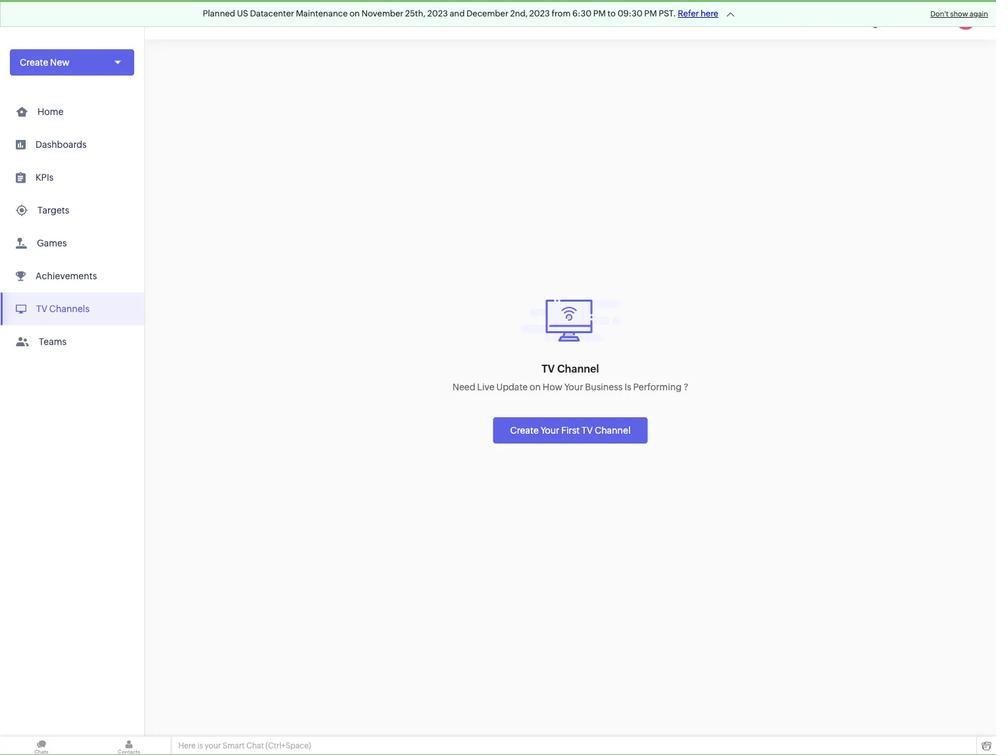 Task type: locate. For each thing, give the bounding box(es) containing it.
kpis
[[36, 172, 54, 183]]

2 pm from the left
[[644, 9, 657, 18]]

smart
[[223, 742, 245, 751]]

0 vertical spatial on
[[349, 9, 360, 18]]

tv
[[36, 304, 47, 314], [542, 363, 555, 375], [582, 426, 593, 436]]

contacts image
[[88, 738, 170, 756]]

first
[[561, 426, 580, 436]]

2023
[[427, 9, 448, 18], [529, 9, 550, 18]]

achievements
[[36, 271, 97, 282]]

1 pm from the left
[[593, 9, 606, 18]]

0 vertical spatial your
[[564, 382, 583, 393]]

here is your smart chat (ctrl+space)
[[178, 742, 311, 751]]

create
[[20, 57, 48, 68], [510, 426, 539, 436]]

tv inside button
[[582, 426, 593, 436]]

refer here link
[[678, 9, 718, 18]]

create for create your first tv channel
[[510, 426, 539, 436]]

2023 left and
[[427, 9, 448, 18]]

0 horizontal spatial 2023
[[427, 9, 448, 18]]

1 horizontal spatial your
[[564, 382, 583, 393]]

on left november
[[349, 9, 360, 18]]

1 vertical spatial create
[[510, 426, 539, 436]]

tv up the how
[[542, 363, 555, 375]]

pm left to
[[593, 9, 606, 18]]

is
[[625, 382, 631, 393]]

1 horizontal spatial tv
[[542, 363, 555, 375]]

channel up need live update on how your business is performing ?
[[557, 363, 599, 375]]

how
[[543, 382, 562, 393]]

on left the how
[[530, 382, 541, 393]]

1 vertical spatial channel
[[595, 426, 631, 436]]

1 vertical spatial on
[[530, 382, 541, 393]]

create inside create your first tv channel button
[[510, 426, 539, 436]]

0 horizontal spatial pm
[[593, 9, 606, 18]]

pm left pst.
[[644, 9, 657, 18]]

channel right the first
[[595, 426, 631, 436]]

and
[[450, 9, 465, 18]]

list
[[0, 95, 144, 359]]

channel
[[557, 363, 599, 375], [595, 426, 631, 436]]

chats image
[[0, 738, 83, 756]]

motivator
[[30, 14, 78, 26]]

1 vertical spatial your
[[541, 426, 559, 436]]

pm
[[593, 9, 606, 18], [644, 9, 657, 18]]

create down the update
[[510, 426, 539, 436]]

2023 right 2nd,
[[529, 9, 550, 18]]

targets
[[38, 205, 69, 216]]

0 vertical spatial tv
[[36, 304, 47, 314]]

don't show again link
[[930, 10, 988, 18]]

tv left the channels
[[36, 304, 47, 314]]

0 horizontal spatial create
[[20, 57, 48, 68]]

on
[[349, 9, 360, 18], [530, 382, 541, 393]]

0 vertical spatial create
[[20, 57, 48, 68]]

tv for tv channels
[[36, 304, 47, 314]]

your down tv channel
[[564, 382, 583, 393]]

performing
[[633, 382, 682, 393]]

from
[[552, 9, 571, 18]]

don't
[[930, 10, 949, 18]]

1 horizontal spatial create
[[510, 426, 539, 436]]

your left the first
[[541, 426, 559, 436]]

tv right the first
[[582, 426, 593, 436]]

1 horizontal spatial pm
[[644, 9, 657, 18]]

0 horizontal spatial your
[[541, 426, 559, 436]]

1 horizontal spatial on
[[530, 382, 541, 393]]

1 vertical spatial tv
[[542, 363, 555, 375]]

dashboards
[[36, 139, 87, 150]]

1 horizontal spatial 2023
[[529, 9, 550, 18]]

your inside create your first tv channel button
[[541, 426, 559, 436]]

december
[[467, 9, 508, 18]]

create left new
[[20, 57, 48, 68]]

your
[[564, 382, 583, 393], [541, 426, 559, 436]]

again
[[970, 10, 988, 18]]

2 2023 from the left
[[529, 9, 550, 18]]

create new
[[20, 57, 69, 68]]

games
[[37, 238, 67, 249]]

0 horizontal spatial tv
[[36, 304, 47, 314]]

refer
[[678, 9, 699, 18]]

0 horizontal spatial on
[[349, 9, 360, 18]]

2 vertical spatial tv
[[582, 426, 593, 436]]

2 horizontal spatial tv
[[582, 426, 593, 436]]



Task type: describe. For each thing, give the bounding box(es) containing it.
(ctrl+space)
[[265, 742, 311, 751]]

0 vertical spatial channel
[[557, 363, 599, 375]]

chat
[[246, 742, 264, 751]]

planned us datacenter maintenance on november 25th, 2023 and december 2nd, 2023 from 6:30 pm to 09:30 pm pst. refer here
[[203, 9, 718, 18]]

need live update on how your business is performing ?
[[452, 382, 688, 393]]

create your first tv channel button
[[493, 418, 648, 444]]

create for create new
[[20, 57, 48, 68]]

pst.
[[659, 9, 676, 18]]

need
[[452, 382, 475, 393]]

november
[[362, 9, 403, 18]]

home
[[38, 107, 64, 117]]

tv for tv channel
[[542, 363, 555, 375]]

6:30
[[572, 9, 592, 18]]

user image
[[955, 9, 976, 30]]

teams
[[39, 337, 67, 347]]

is
[[197, 742, 203, 751]]

list containing home
[[0, 95, 144, 359]]

show
[[950, 10, 968, 18]]

business
[[585, 382, 623, 393]]

channel inside button
[[595, 426, 631, 436]]

update
[[496, 382, 528, 393]]

tv channels
[[36, 304, 89, 314]]

us
[[237, 9, 248, 18]]

planned
[[203, 9, 235, 18]]

09:30
[[618, 9, 643, 18]]

your
[[205, 742, 221, 751]]

1 2023 from the left
[[427, 9, 448, 18]]

datacenter
[[250, 9, 294, 18]]

tv channel
[[542, 363, 599, 375]]

2nd,
[[510, 9, 528, 18]]

maintenance
[[296, 9, 348, 18]]

?
[[683, 382, 688, 393]]

to
[[608, 9, 616, 18]]

here
[[701, 9, 718, 18]]

here
[[178, 742, 196, 751]]

live
[[477, 382, 494, 393]]

create your first tv channel
[[510, 426, 631, 436]]

channels
[[49, 304, 89, 314]]

don't show again
[[930, 10, 988, 18]]

new
[[50, 57, 69, 68]]

25th,
[[405, 9, 426, 18]]



Task type: vqa. For each thing, say whether or not it's contained in the screenshot.
-None- field for Industry
no



